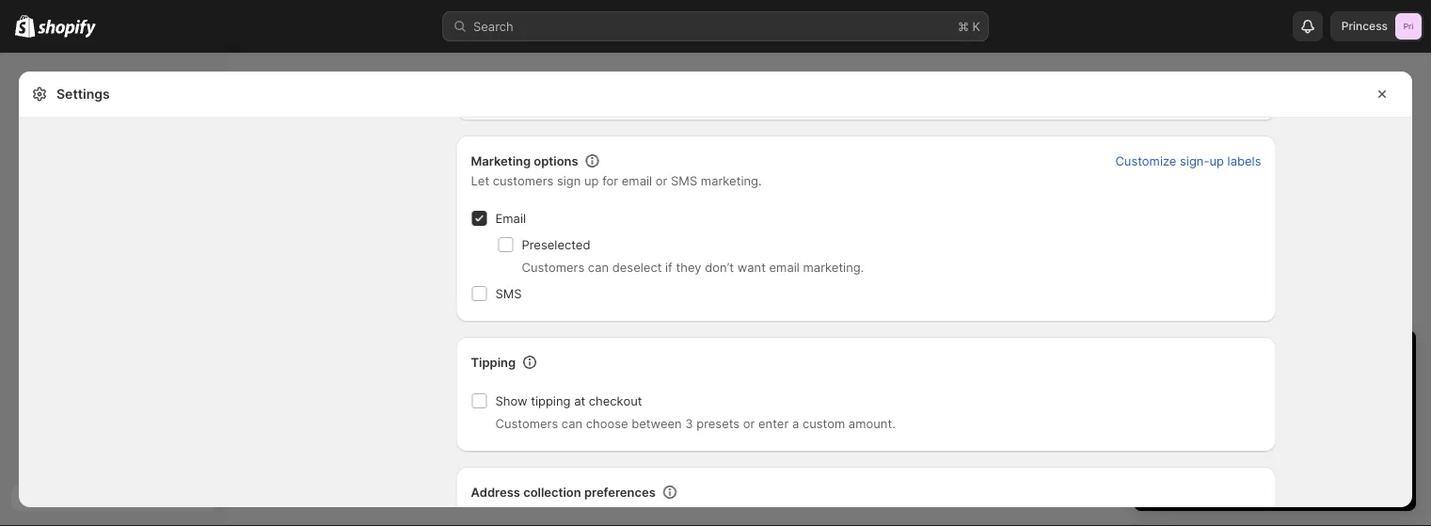 Task type: locate. For each thing, give the bounding box(es) containing it.
don't
[[705, 260, 734, 274]]

store down months
[[1219, 419, 1249, 433]]

3 inside the settings dialog
[[685, 416, 693, 431]]

1 horizontal spatial marketing.
[[803, 260, 864, 274]]

0 horizontal spatial sms
[[495, 286, 522, 301]]

to customize your online store and add bonus features
[[1168, 419, 1392, 452]]

0 vertical spatial email
[[622, 173, 652, 188]]

add
[[1264, 438, 1286, 452]]

a left the paid
[[1210, 381, 1217, 396]]

1 vertical spatial email
[[769, 260, 800, 274]]

0 vertical spatial can
[[588, 260, 609, 274]]

sign-
[[1180, 153, 1210, 168]]

1 horizontal spatial or
[[743, 416, 755, 431]]

settings
[[56, 86, 110, 102]]

sms down the preselected
[[495, 286, 522, 301]]

sign
[[557, 173, 581, 188]]

0 vertical spatial and
[[1277, 381, 1299, 396]]

for inside the settings dialog
[[602, 173, 618, 188]]

0 horizontal spatial shopify image
[[15, 15, 35, 37]]

1 vertical spatial up
[[584, 173, 599, 188]]

or
[[656, 173, 668, 188], [743, 416, 755, 431]]

options
[[534, 153, 578, 168]]

store down $50 app store credit link
[[1206, 438, 1235, 452]]

your inside to customize your online store and add bonus features
[[1367, 419, 1392, 433]]

can left deselect
[[588, 260, 609, 274]]

for inside 1 day left in your trial element
[[1252, 400, 1268, 415]]

presets
[[697, 416, 740, 431]]

0 horizontal spatial can
[[562, 416, 583, 431]]

trial
[[1304, 347, 1338, 370]]

and up $1/month at the bottom
[[1277, 381, 1299, 396]]

dialog
[[1420, 72, 1431, 507]]

marketing. up don't
[[701, 173, 762, 188]]

to
[[1195, 381, 1207, 396], [1289, 419, 1301, 433]]

store
[[1219, 419, 1249, 433], [1206, 438, 1235, 452]]

0 horizontal spatial and
[[1239, 438, 1260, 452]]

or for enter
[[743, 416, 755, 431]]

up left labels
[[1210, 153, 1224, 168]]

can
[[588, 260, 609, 274], [562, 416, 583, 431]]

1 day left in your trial button
[[1134, 330, 1416, 370]]

to right switch
[[1195, 381, 1207, 396]]

to inside to customize your online store and add bonus features
[[1289, 419, 1301, 433]]

1 vertical spatial 3
[[685, 416, 693, 431]]

up right sign
[[584, 173, 599, 188]]

0 vertical spatial for
[[602, 173, 618, 188]]

marketing.
[[701, 173, 762, 188], [803, 260, 864, 274]]

can down show tipping at checkout
[[562, 416, 583, 431]]

0 horizontal spatial up
[[584, 173, 599, 188]]

0 vertical spatial 3
[[1194, 400, 1202, 415]]

for up credit
[[1252, 400, 1268, 415]]

for
[[602, 173, 618, 188], [1252, 400, 1268, 415]]

at
[[574, 393, 585, 408]]

up
[[1210, 153, 1224, 168], [584, 173, 599, 188]]

1 vertical spatial plan
[[1290, 472, 1313, 486]]

credit
[[1252, 419, 1286, 433]]

for right sign
[[602, 173, 618, 188]]

0 horizontal spatial or
[[656, 173, 668, 188]]

email
[[622, 173, 652, 188], [769, 260, 800, 274]]

plan down bonus
[[1290, 472, 1313, 486]]

online
[[1168, 438, 1202, 452]]

0 vertical spatial sms
[[671, 173, 697, 188]]

preselected
[[522, 237, 591, 252]]

marketing. for let customers sign up for email or sms marketing.
[[701, 173, 762, 188]]

your right pick
[[1263, 472, 1287, 486]]

and left add
[[1239, 438, 1260, 452]]

show
[[495, 393, 527, 408]]

your
[[1260, 347, 1299, 370], [1367, 419, 1392, 433], [1263, 472, 1287, 486]]

1 vertical spatial your
[[1367, 419, 1392, 433]]

1 vertical spatial or
[[743, 416, 755, 431]]

0 vertical spatial customers
[[522, 260, 585, 274]]

$50
[[1168, 419, 1191, 433]]

to down $1/month at the bottom
[[1289, 419, 1301, 433]]

and
[[1277, 381, 1299, 396], [1239, 438, 1260, 452]]

pick
[[1237, 472, 1260, 486]]

customers down the preselected
[[522, 260, 585, 274]]

0 vertical spatial marketing.
[[701, 173, 762, 188]]

bonus
[[1289, 438, 1325, 452]]

let
[[471, 173, 489, 188]]

left
[[1204, 347, 1234, 370]]

0 vertical spatial store
[[1219, 419, 1249, 433]]

3 left presets
[[685, 416, 693, 431]]

and inside to customize your online store and add bonus features
[[1239, 438, 1260, 452]]

0 vertical spatial plan
[[1249, 381, 1273, 396]]

k
[[973, 19, 981, 33]]

0 vertical spatial or
[[656, 173, 668, 188]]

0 vertical spatial up
[[1210, 153, 1224, 168]]

1 horizontal spatial and
[[1277, 381, 1299, 396]]

1 vertical spatial store
[[1206, 438, 1235, 452]]

0 horizontal spatial marketing.
[[701, 173, 762, 188]]

or left enter
[[743, 416, 755, 431]]

1 horizontal spatial to
[[1289, 419, 1301, 433]]

shopify image
[[15, 15, 35, 37], [38, 19, 96, 38]]

1 horizontal spatial 3
[[1194, 400, 1202, 415]]

or up if
[[656, 173, 668, 188]]

0 horizontal spatial 3
[[685, 416, 693, 431]]

email right "want"
[[769, 260, 800, 274]]

in
[[1239, 347, 1254, 370]]

email
[[495, 211, 526, 225]]

1 day left in your trial
[[1153, 347, 1338, 370]]

collection
[[523, 485, 581, 499]]

email right sign
[[622, 173, 652, 188]]

1 horizontal spatial can
[[588, 260, 609, 274]]

princess
[[1342, 19, 1388, 33]]

2 vertical spatial your
[[1263, 472, 1287, 486]]

1 vertical spatial for
[[1252, 400, 1268, 415]]

1 horizontal spatial a
[[1210, 381, 1217, 396]]

customers down show
[[495, 416, 558, 431]]

plan up first 3 months for $1/month
[[1249, 381, 1273, 396]]

3
[[1194, 400, 1202, 415], [685, 416, 693, 431]]

customize
[[1304, 419, 1363, 433]]

plan
[[1249, 381, 1273, 396], [1290, 472, 1313, 486]]

your up features
[[1367, 419, 1392, 433]]

or for sms
[[656, 173, 668, 188]]

customers for customers can deselect if they don't want email marketing.
[[522, 260, 585, 274]]

3 right first
[[1194, 400, 1202, 415]]

1 vertical spatial marketing.
[[803, 260, 864, 274]]

0 horizontal spatial for
[[602, 173, 618, 188]]

1 vertical spatial can
[[562, 416, 583, 431]]

customers
[[522, 260, 585, 274], [495, 416, 558, 431]]

1 vertical spatial customers
[[495, 416, 558, 431]]

1 vertical spatial to
[[1289, 419, 1301, 433]]

a right enter
[[792, 416, 799, 431]]

sms
[[671, 173, 697, 188], [495, 286, 522, 301]]

show tipping at checkout
[[495, 393, 642, 408]]

1 day left in your trial element
[[1134, 379, 1416, 511]]

0 vertical spatial to
[[1195, 381, 1207, 396]]

0 vertical spatial your
[[1260, 347, 1299, 370]]

switch
[[1153, 381, 1192, 396]]

1 vertical spatial and
[[1239, 438, 1260, 452]]

1 horizontal spatial plan
[[1290, 472, 1313, 486]]

a
[[1210, 381, 1217, 396], [792, 416, 799, 431]]

your right in
[[1260, 347, 1299, 370]]

pick your plan link
[[1153, 466, 1397, 492]]

1 vertical spatial a
[[792, 416, 799, 431]]

0 horizontal spatial a
[[792, 416, 799, 431]]

3 inside 1 day left in your trial element
[[1194, 400, 1202, 415]]

1 horizontal spatial for
[[1252, 400, 1268, 415]]

marketing. right "want"
[[803, 260, 864, 274]]

choose
[[586, 416, 628, 431]]

sms up they
[[671, 173, 697, 188]]



Task type: describe. For each thing, give the bounding box(es) containing it.
customers
[[493, 173, 554, 188]]

amount.
[[849, 416, 896, 431]]

0 horizontal spatial to
[[1195, 381, 1207, 396]]

1 vertical spatial sms
[[495, 286, 522, 301]]

let customers sign up for email or sms marketing.
[[471, 173, 762, 188]]

marketing
[[471, 153, 531, 168]]

$1/month
[[1271, 400, 1326, 415]]

customize sign-up labels
[[1115, 153, 1261, 168]]

princess image
[[1396, 13, 1422, 40]]

settings dialog
[[19, 0, 1412, 526]]

0 vertical spatial a
[[1210, 381, 1217, 396]]

months
[[1205, 400, 1248, 415]]

⌘
[[958, 19, 969, 33]]

search
[[473, 19, 514, 33]]

address
[[471, 485, 520, 499]]

tipping
[[471, 355, 516, 369]]

1 horizontal spatial shopify image
[[38, 19, 96, 38]]

custom
[[803, 416, 845, 431]]

enter
[[758, 416, 789, 431]]

0 horizontal spatial email
[[622, 173, 652, 188]]

between
[[632, 416, 682, 431]]

⌘ k
[[958, 19, 981, 33]]

checkout
[[589, 393, 642, 408]]

they
[[676, 260, 702, 274]]

customers can deselect if they don't want email marketing.
[[522, 260, 864, 274]]

and for store
[[1239, 438, 1260, 452]]

features
[[1328, 438, 1376, 452]]

customers for customers can choose between 3 presets or enter a custom amount.
[[495, 416, 558, 431]]

1 horizontal spatial up
[[1210, 153, 1224, 168]]

your inside dropdown button
[[1260, 347, 1299, 370]]

customize sign-up labels link
[[1104, 148, 1273, 174]]

$50 app store credit link
[[1168, 419, 1286, 433]]

$50 app store credit
[[1168, 419, 1286, 433]]

want
[[737, 260, 766, 274]]

labels
[[1228, 153, 1261, 168]]

customers can choose between 3 presets or enter a custom amount.
[[495, 416, 896, 431]]

marketing. for customers can deselect if they don't want email marketing.
[[803, 260, 864, 274]]

1 horizontal spatial sms
[[671, 173, 697, 188]]

paid
[[1221, 381, 1246, 396]]

first 3 months for $1/month
[[1168, 400, 1326, 415]]

marketing options
[[471, 153, 578, 168]]

1 horizontal spatial email
[[769, 260, 800, 274]]

0 horizontal spatial plan
[[1249, 381, 1273, 396]]

store inside to customize your online store and add bonus features
[[1206, 438, 1235, 452]]

pick your plan
[[1237, 472, 1313, 486]]

switch to a paid plan and get:
[[1153, 381, 1324, 396]]

and for plan
[[1277, 381, 1299, 396]]

get:
[[1302, 381, 1324, 396]]

first
[[1168, 400, 1191, 415]]

if
[[665, 260, 673, 274]]

can for choose
[[562, 416, 583, 431]]

1
[[1153, 347, 1162, 370]]

preferences
[[584, 485, 656, 499]]

tipping
[[531, 393, 571, 408]]

address collection preferences
[[471, 485, 656, 499]]

customize
[[1115, 153, 1177, 168]]

deselect
[[612, 260, 662, 274]]

a inside the settings dialog
[[792, 416, 799, 431]]

app
[[1194, 419, 1216, 433]]

day
[[1167, 347, 1199, 370]]

can for deselect
[[588, 260, 609, 274]]



Task type: vqa. For each thing, say whether or not it's contained in the screenshot.
SEARCH COUNTRIES text field
no



